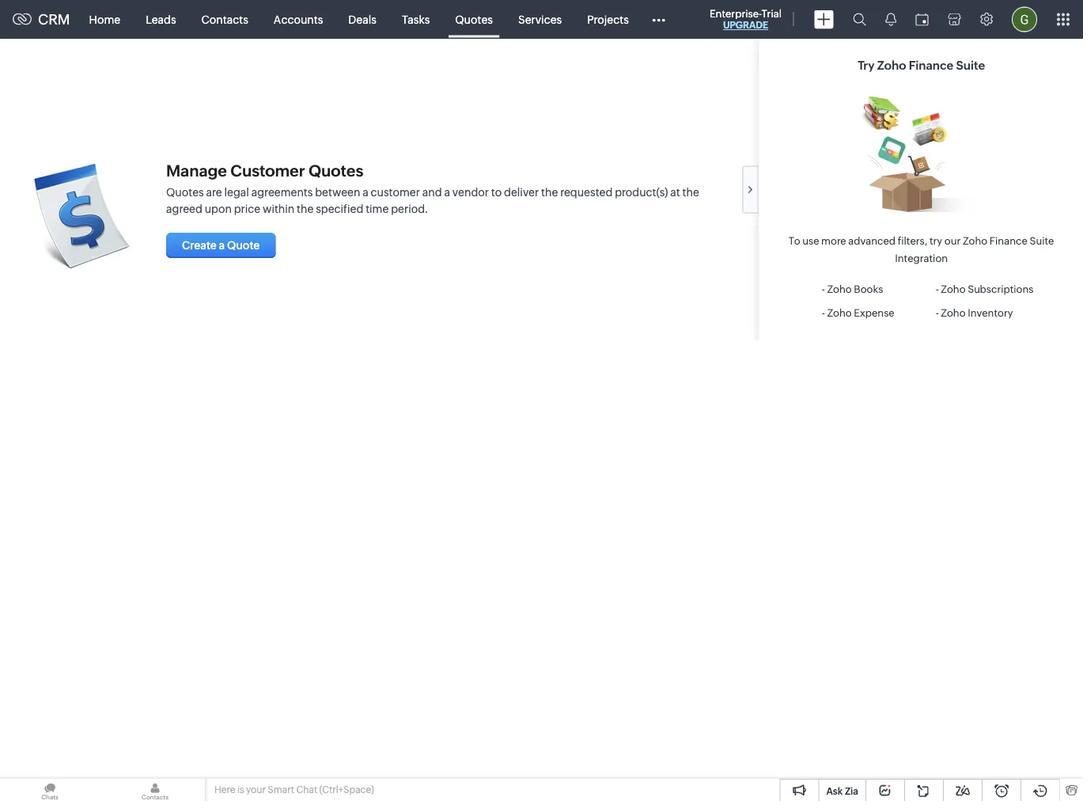 Task type: describe. For each thing, give the bounding box(es) containing it.
- zoho books
[[822, 283, 883, 295]]

expense
[[854, 307, 895, 319]]

- zoho subscriptions
[[936, 283, 1034, 295]]

leads
[[146, 13, 176, 26]]

at
[[671, 186, 681, 198]]

try
[[858, 59, 875, 72]]

create menu element
[[805, 0, 844, 38]]

price
[[234, 202, 261, 215]]

ask
[[827, 786, 843, 796]]

smart
[[268, 785, 294, 795]]

zoho for try zoho finance suite
[[877, 59, 906, 72]]

and
[[423, 186, 442, 198]]

a inside button
[[219, 239, 225, 252]]

1 horizontal spatial the
[[542, 186, 558, 198]]

accounts link
[[261, 0, 336, 38]]

projects link
[[575, 0, 642, 38]]

services
[[519, 13, 562, 26]]

signals element
[[876, 0, 907, 39]]

enterprise-trial upgrade
[[710, 8, 782, 30]]

calendar image
[[916, 13, 929, 26]]

search element
[[844, 0, 876, 39]]

crm link
[[13, 11, 70, 28]]

Other Modules field
[[642, 7, 676, 32]]

0 horizontal spatial the
[[297, 202, 314, 215]]

leads link
[[133, 0, 189, 38]]

zoho for - zoho inventory
[[941, 307, 966, 319]]

integration
[[895, 253, 948, 264]]

use
[[803, 235, 819, 247]]

- zoho expense
[[822, 307, 895, 319]]

try zoho finance suite
[[858, 59, 985, 72]]

- for - zoho inventory
[[936, 307, 939, 319]]

2 horizontal spatial quotes
[[455, 13, 493, 26]]

zoho for - zoho subscriptions
[[941, 283, 966, 295]]

contacts link
[[189, 0, 261, 38]]

quotes link
[[443, 0, 506, 38]]

deliver
[[504, 186, 539, 198]]

ask zia
[[827, 786, 859, 796]]

vendor
[[453, 186, 489, 198]]

crm
[[38, 11, 70, 28]]

within
[[263, 202, 295, 215]]

product(s)
[[615, 186, 669, 198]]

1 vertical spatial quotes
[[309, 162, 364, 180]]

time
[[366, 202, 389, 215]]

manage customer quotes quotes are legal agreements between a customer and a vendor to deliver the requested product(s) at the agreed upon price within the specified time period.
[[166, 162, 700, 215]]

between
[[315, 186, 361, 198]]

advanced
[[849, 235, 896, 247]]

zoho inside to use more advanced filters, try our zoho finance suite integration
[[963, 235, 988, 247]]

enterprise-
[[710, 8, 762, 19]]

create
[[182, 239, 217, 252]]

home
[[89, 13, 120, 26]]

- for - zoho books
[[822, 283, 825, 295]]

0 horizontal spatial quotes
[[166, 186, 204, 198]]

our
[[945, 235, 961, 247]]



Task type: locate. For each thing, give the bounding box(es) containing it.
finance up subscriptions
[[990, 235, 1028, 247]]

zoho for - zoho expense
[[827, 307, 852, 319]]

filters,
[[898, 235, 928, 247]]

the right deliver
[[542, 186, 558, 198]]

here is your smart chat (ctrl+space)
[[215, 785, 374, 795]]

inventory
[[968, 307, 1013, 319]]

quotes
[[455, 13, 493, 26], [309, 162, 364, 180], [166, 186, 204, 198]]

- for - zoho subscriptions
[[936, 283, 939, 295]]

contacts
[[202, 13, 248, 26]]

upon
[[205, 202, 232, 215]]

1 horizontal spatial finance
[[990, 235, 1028, 247]]

here
[[215, 785, 236, 795]]

more
[[821, 235, 846, 247]]

period.
[[391, 202, 428, 215]]

suite
[[956, 59, 985, 72], [1030, 235, 1055, 247]]

a left quote
[[219, 239, 225, 252]]

search image
[[853, 13, 867, 26]]

is
[[237, 785, 244, 795]]

zoho left inventory
[[941, 307, 966, 319]]

chat
[[296, 785, 318, 795]]

1 vertical spatial suite
[[1030, 235, 1055, 247]]

to
[[789, 235, 800, 247]]

subscriptions
[[968, 283, 1034, 295]]

create a quote
[[182, 239, 260, 252]]

contacts image
[[105, 779, 205, 801]]

zoho for - zoho books
[[827, 283, 852, 295]]

zoho left "books"
[[827, 283, 852, 295]]

quotes right tasks link
[[455, 13, 493, 26]]

- down - zoho books on the right top of page
[[822, 307, 825, 319]]

(ctrl+space)
[[319, 785, 374, 795]]

0 horizontal spatial finance
[[909, 59, 954, 72]]

- up - zoho expense
[[822, 283, 825, 295]]

signals image
[[886, 13, 897, 26]]

to
[[492, 186, 502, 198]]

finance down calendar image
[[909, 59, 954, 72]]

customer
[[371, 186, 420, 198]]

a
[[363, 186, 369, 198], [445, 186, 450, 198], [219, 239, 225, 252]]

try
[[930, 235, 943, 247]]

the
[[542, 186, 558, 198], [683, 186, 700, 198], [297, 202, 314, 215]]

-
[[822, 283, 825, 295], [936, 283, 939, 295], [822, 307, 825, 319], [936, 307, 939, 319]]

- down integration
[[936, 283, 939, 295]]

tasks link
[[389, 0, 443, 38]]

manage
[[166, 162, 227, 180]]

zoho down - zoho books on the right top of page
[[827, 307, 852, 319]]

quotes up "between"
[[309, 162, 364, 180]]

chats image
[[0, 779, 100, 801]]

0 horizontal spatial a
[[219, 239, 225, 252]]

- for - zoho expense
[[822, 307, 825, 319]]

projects
[[588, 13, 629, 26]]

home link
[[76, 0, 133, 38]]

agreed
[[166, 202, 203, 215]]

0 horizontal spatial suite
[[956, 59, 985, 72]]

zoho
[[877, 59, 906, 72], [963, 235, 988, 247], [827, 283, 852, 295], [941, 283, 966, 295], [827, 307, 852, 319], [941, 307, 966, 319]]

deals
[[349, 13, 377, 26]]

deals link
[[336, 0, 389, 38]]

trial
[[762, 8, 782, 19]]

1 vertical spatial finance
[[990, 235, 1028, 247]]

- zoho inventory
[[936, 307, 1013, 319]]

legal
[[224, 186, 249, 198]]

0 vertical spatial quotes
[[455, 13, 493, 26]]

create a quote button
[[166, 233, 276, 258]]

create menu image
[[815, 10, 834, 29]]

specified
[[316, 202, 364, 215]]

quotes up the agreed
[[166, 186, 204, 198]]

the right at
[[683, 186, 700, 198]]

- down the - zoho subscriptions
[[936, 307, 939, 319]]

profile element
[[1003, 0, 1047, 38]]

a up time
[[363, 186, 369, 198]]

to use more advanced filters, try our zoho finance suite integration
[[789, 235, 1055, 264]]

0 vertical spatial finance
[[909, 59, 954, 72]]

accounts
[[274, 13, 323, 26]]

a right and
[[445, 186, 450, 198]]

upgrade
[[724, 20, 769, 30]]

suite inside to use more advanced filters, try our zoho finance suite integration
[[1030, 235, 1055, 247]]

zoho right try
[[877, 59, 906, 72]]

requested
[[561, 186, 613, 198]]

2 vertical spatial quotes
[[166, 186, 204, 198]]

the right 'within'
[[297, 202, 314, 215]]

1 horizontal spatial suite
[[1030, 235, 1055, 247]]

profile image
[[1013, 7, 1038, 32]]

finance inside to use more advanced filters, try our zoho finance suite integration
[[990, 235, 1028, 247]]

books
[[854, 283, 883, 295]]

your
[[246, 785, 266, 795]]

1 horizontal spatial a
[[363, 186, 369, 198]]

quote
[[227, 239, 260, 252]]

services link
[[506, 0, 575, 38]]

agreements
[[252, 186, 313, 198]]

finance
[[909, 59, 954, 72], [990, 235, 1028, 247]]

tasks
[[402, 13, 430, 26]]

customer
[[231, 162, 305, 180]]

zia
[[845, 786, 859, 796]]

zoho up - zoho inventory
[[941, 283, 966, 295]]

2 horizontal spatial the
[[683, 186, 700, 198]]

1 horizontal spatial quotes
[[309, 162, 364, 180]]

0 vertical spatial suite
[[956, 59, 985, 72]]

are
[[206, 186, 222, 198]]

zoho right our
[[963, 235, 988, 247]]

2 horizontal spatial a
[[445, 186, 450, 198]]



Task type: vqa. For each thing, say whether or not it's contained in the screenshot.
first Tab from right
no



